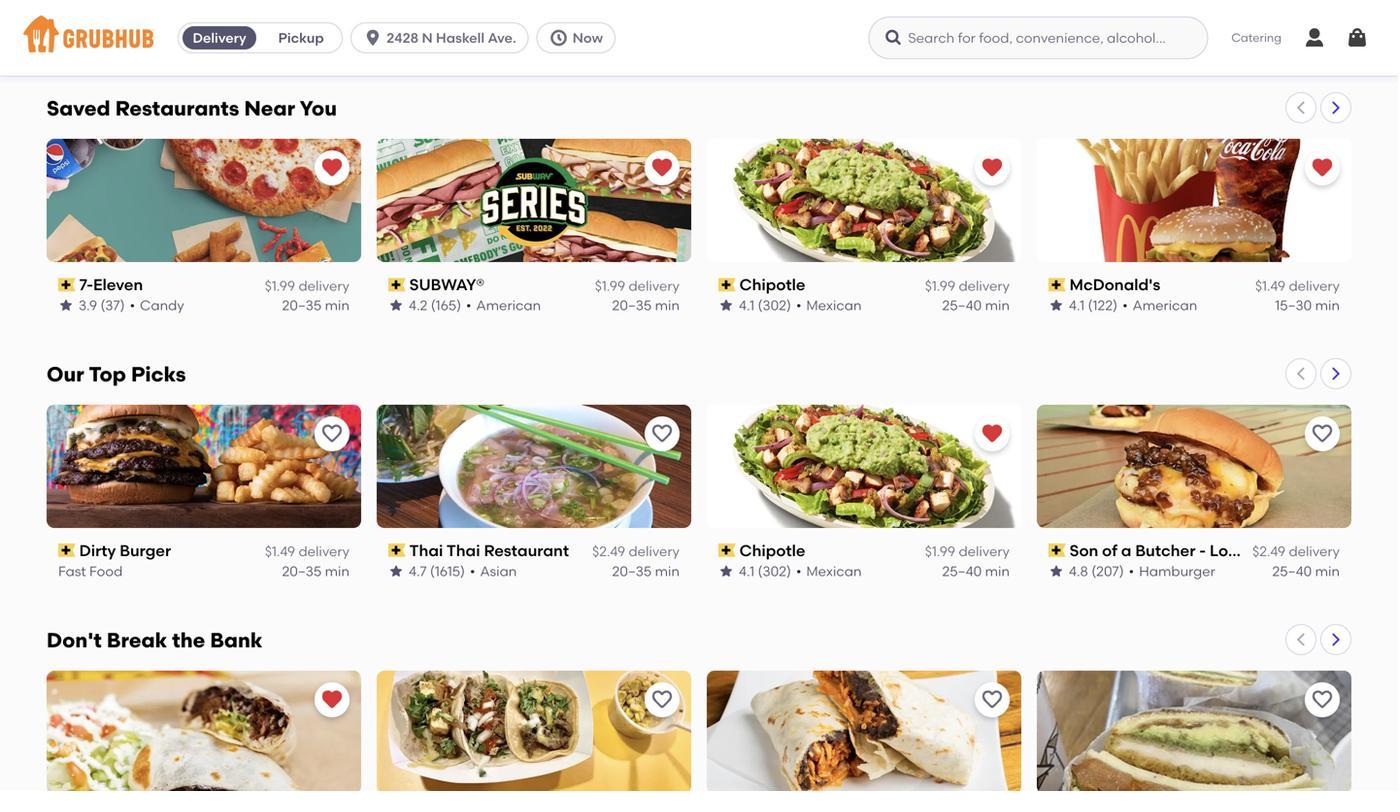 Task type: locate. For each thing, give the bounding box(es) containing it.
saved restaurant button
[[315, 151, 350, 186], [645, 151, 680, 186], [975, 151, 1010, 186], [1305, 151, 1340, 186], [975, 417, 1010, 452], [315, 683, 350, 718]]

4.1 (302) for saved restaurants near you
[[739, 297, 792, 314]]

$1.49 delivery for dirty burger
[[265, 544, 350, 560]]

thai
[[410, 541, 443, 560], [447, 541, 480, 560]]

1 vertical spatial chipotle
[[740, 541, 806, 560]]

20–35 for thai thai restaurant
[[612, 563, 652, 580]]

20–35 min
[[282, 297, 350, 314], [612, 297, 680, 314], [282, 563, 350, 580], [612, 563, 680, 580]]

saved restaurant button for subway® logo
[[645, 151, 680, 186]]

25–40 for our top picks
[[943, 563, 982, 580]]

save this restaurant button for son of a butcher - lower greenville logo
[[1305, 417, 1340, 452]]

save this restaurant image for east hampton sandwich co. - snider plaza logo
[[1311, 688, 1334, 712]]

•
[[130, 297, 135, 314], [466, 297, 472, 314], [796, 297, 802, 314], [1123, 297, 1128, 314], [470, 563, 475, 580], [796, 563, 802, 580], [1129, 563, 1135, 580]]

mcdonald's
[[1070, 275, 1161, 294]]

chipotle logo image for saved restaurants near you
[[707, 139, 1022, 262]]

our
[[47, 362, 84, 387]]

greenville
[[1260, 541, 1338, 560]]

pickup button
[[260, 22, 342, 53]]

0 vertical spatial chipotle
[[740, 275, 806, 294]]

1 horizontal spatial $2.49 delivery
[[1253, 544, 1340, 560]]

save this restaurant image for espumoso caffe logo
[[981, 688, 1004, 712]]

save this restaurant button for espumoso caffe logo
[[975, 683, 1010, 718]]

min for dirty burger logo
[[325, 563, 350, 580]]

thai up (1615) on the left of page
[[447, 541, 480, 560]]

svg image left now
[[549, 28, 569, 48]]

saved restaurant image for our top picks chipotle logo
[[981, 422, 1004, 446]]

$2.49 right restaurant
[[592, 544, 626, 560]]

breakfast image
[[1172, 0, 1240, 17]]

7-eleven
[[79, 275, 143, 294]]

1 horizontal spatial thai
[[447, 541, 480, 560]]

delivery
[[193, 30, 246, 46]]

save this restaurant button for thai thai restaurant logo in the left of the page
[[645, 417, 680, 452]]

1 4.1 (302) from the top
[[739, 297, 792, 314]]

20–35 min for thai thai restaurant
[[612, 563, 680, 580]]

$2.49 delivery for thai thai restaurant
[[592, 544, 680, 560]]

0 vertical spatial asian
[[258, 29, 290, 43]]

star icon image for 7-eleven logo
[[58, 298, 74, 313]]

main navigation navigation
[[0, 0, 1399, 76]]

caret right icon image for you
[[1329, 100, 1344, 116]]

25–40 min
[[943, 297, 1010, 314], [943, 563, 1010, 580], [1273, 563, 1340, 580]]

0 horizontal spatial save this restaurant image
[[321, 422, 344, 446]]

0 vertical spatial mexican
[[64, 29, 111, 43]]

4.2
[[409, 297, 428, 314]]

1 horizontal spatial fast food
[[153, 29, 208, 43]]

1 horizontal spatial $1.49 delivery
[[1256, 278, 1340, 294]]

mexican
[[64, 29, 111, 43], [807, 297, 862, 314], [807, 563, 862, 580]]

1 caret left icon image from the top
[[1294, 100, 1309, 116]]

delivery for 7-eleven logo
[[299, 278, 350, 294]]

1 horizontal spatial $1.49
[[1256, 278, 1286, 294]]

0 vertical spatial caret left icon image
[[1294, 100, 1309, 116]]

2 $2.49 from the left
[[1253, 544, 1286, 560]]

svg image inside 2428 n haskell ave. button
[[363, 28, 383, 48]]

pizza image
[[1079, 0, 1147, 17]]

• mexican
[[796, 297, 862, 314], [796, 563, 862, 580]]

$2.49 for son of a butcher - lower greenville
[[1253, 544, 1286, 560]]

star icon image
[[58, 298, 74, 313], [388, 298, 404, 313], [719, 298, 734, 313], [1049, 298, 1064, 313], [388, 564, 404, 579], [719, 564, 734, 579], [1049, 564, 1064, 579]]

$2.49 delivery for son of a butcher - lower greenville
[[1253, 544, 1340, 560]]

saved restaurant button for taqueria la ventana logo
[[315, 683, 350, 718]]

$1.99 for chipotle logo related to saved restaurants near you
[[925, 278, 956, 294]]

lower
[[1210, 541, 1257, 560]]

burritos
[[905, 29, 948, 43]]

2 caret left icon image from the top
[[1294, 366, 1309, 382]]

star icon image for our top picks chipotle logo
[[719, 564, 734, 579]]

(302) for saved restaurants near you
[[758, 297, 792, 314]]

(1615)
[[430, 563, 465, 580]]

saved
[[47, 96, 110, 121]]

0 horizontal spatial $1.49
[[265, 544, 295, 560]]

breakfast
[[1179, 29, 1233, 43]]

0 vertical spatial • mexican
[[796, 297, 862, 314]]

2 chipotle from the top
[[740, 541, 806, 560]]

0 horizontal spatial thai
[[410, 541, 443, 560]]

2 saved restaurant image from the top
[[321, 688, 344, 712]]

4.1 (302)
[[739, 297, 792, 314], [739, 563, 792, 580]]

min
[[325, 297, 350, 314], [655, 297, 680, 314], [985, 297, 1010, 314], [1316, 297, 1340, 314], [325, 563, 350, 580], [655, 563, 680, 580], [985, 563, 1010, 580], [1316, 563, 1340, 580]]

3.9
[[79, 297, 97, 314]]

delivery
[[299, 278, 350, 294], [629, 278, 680, 294], [959, 278, 1010, 294], [1289, 278, 1340, 294], [299, 544, 350, 560], [629, 544, 680, 560], [959, 544, 1010, 560], [1289, 544, 1340, 560]]

1 horizontal spatial subscription pass image
[[719, 278, 736, 292]]

hamburger
[[1139, 563, 1216, 580]]

• for chipotle logo related to saved restaurants near you's star icon
[[796, 297, 802, 314]]

picks
[[131, 362, 186, 387]]

4.7
[[409, 563, 427, 580]]

subscription pass image for 7-eleven
[[58, 278, 75, 292]]

20–35 for subway®
[[612, 297, 652, 314]]

star icon image for mcdonald's logo
[[1049, 298, 1064, 313]]

1 vertical spatial $1.49
[[265, 544, 295, 560]]

0 vertical spatial food
[[180, 29, 208, 43]]

saved restaurant image
[[651, 156, 674, 180], [981, 156, 1004, 180], [1311, 156, 1334, 180], [981, 422, 1004, 446]]

1 vertical spatial (302)
[[758, 563, 792, 580]]

caret right icon image
[[1329, 100, 1344, 116], [1329, 366, 1344, 382], [1329, 632, 1344, 648]]

caret left icon image down 15–30 min
[[1294, 366, 1309, 382]]

near
[[244, 96, 295, 121]]

3.9 (37)
[[79, 297, 125, 314]]

salads
[[1001, 29, 1039, 43]]

espumoso caffe logo image
[[707, 671, 1022, 792]]

1 caret right icon image from the top
[[1329, 100, 1344, 116]]

0 horizontal spatial • american
[[466, 297, 541, 314]]

1 vertical spatial fast food
[[58, 563, 123, 580]]

• american down mcdonald's
[[1123, 297, 1198, 314]]

save this restaurant button for east hampton sandwich co. - snider plaza logo
[[1305, 683, 1340, 718]]

food
[[180, 29, 208, 43], [89, 563, 123, 580]]

$1.49 for mcdonald's
[[1256, 278, 1286, 294]]

caret left icon image down bowls
[[1294, 100, 1309, 116]]

2 horizontal spatial subscription pass image
[[1049, 544, 1066, 558]]

save this restaurant image
[[651, 422, 674, 446], [1311, 422, 1334, 446], [651, 688, 674, 712], [981, 688, 1004, 712]]

1 horizontal spatial food
[[180, 29, 208, 43]]

1 horizontal spatial fast
[[153, 29, 177, 43]]

2 vertical spatial caret right icon image
[[1329, 632, 1344, 648]]

food up saved restaurants near you
[[180, 29, 208, 43]]

star icon image for chipotle logo related to saved restaurants near you
[[719, 298, 734, 313]]

1 vertical spatial fast
[[58, 563, 86, 580]]

3 caret left icon image from the top
[[1294, 632, 1309, 648]]

• american for mcdonald's
[[1123, 297, 1198, 314]]

4.8 (207)
[[1069, 563, 1124, 580]]

american
[[526, 29, 581, 43], [476, 297, 541, 314], [1133, 297, 1198, 314]]

4.8
[[1069, 563, 1089, 580]]

subscription pass image for chipotle
[[719, 544, 736, 558]]

$2.49
[[592, 544, 626, 560], [1253, 544, 1286, 560]]

0 horizontal spatial $2.49 delivery
[[592, 544, 680, 560]]

20–35 for 7-eleven
[[282, 297, 322, 314]]

0 vertical spatial save this restaurant image
[[321, 422, 344, 446]]

(302) for our top picks
[[758, 563, 792, 580]]

saved restaurant image for subway® logo
[[651, 156, 674, 180]]

$1.99 delivery for our top picks chipotle logo
[[925, 544, 1010, 560]]

caret right icon image for bank
[[1329, 632, 1344, 648]]

haskell
[[436, 30, 485, 46]]

0 horizontal spatial subscription pass image
[[388, 544, 406, 558]]

2 • mexican from the top
[[796, 563, 862, 580]]

saved restaurant image for 7-eleven logo's saved restaurant button
[[321, 156, 344, 180]]

1 horizontal spatial $2.49
[[1253, 544, 1286, 560]]

caret left icon image for bank
[[1294, 632, 1309, 648]]

eleven
[[93, 275, 143, 294]]

1 vertical spatial caret right icon image
[[1329, 366, 1344, 382]]

2 chipotle logo image from the top
[[707, 405, 1022, 528]]

svg image inside now button
[[549, 28, 569, 48]]

you
[[300, 96, 337, 121]]

save this restaurant image for son of a butcher - lower greenville logo
[[1311, 422, 1334, 446]]

$1.99 delivery
[[265, 278, 350, 294], [595, 278, 680, 294], [925, 278, 1010, 294], [925, 544, 1010, 560]]

subscription pass image
[[719, 278, 736, 292], [388, 544, 406, 558], [1049, 544, 1066, 558]]

min for chipotle logo related to saved restaurants near you
[[985, 297, 1010, 314]]

-
[[1200, 541, 1206, 560]]

2 vertical spatial mexican
[[807, 563, 862, 580]]

2 4.1 (302) from the top
[[739, 563, 792, 580]]

2 • american from the left
[[1123, 297, 1198, 314]]

asian down thai thai restaurant
[[480, 563, 517, 580]]

1 vertical spatial mexican
[[807, 297, 862, 314]]

• hamburger
[[1129, 563, 1216, 580]]

1 vertical spatial saved restaurant image
[[321, 688, 344, 712]]

burritos image
[[893, 0, 961, 17]]

min for 7-eleven logo
[[325, 297, 350, 314]]

1 saved restaurant image from the top
[[321, 156, 344, 180]]

(302)
[[758, 297, 792, 314], [758, 563, 792, 580]]

4.1 for saved restaurants near you
[[739, 297, 755, 314]]

• for star icon for thai thai restaurant logo in the left of the page
[[470, 563, 475, 580]]

1 chipotle from the top
[[740, 275, 806, 294]]

2 vertical spatial caret left icon image
[[1294, 632, 1309, 648]]

20–35 for dirty burger
[[282, 563, 322, 580]]

1 vertical spatial $1.49 delivery
[[265, 544, 350, 560]]

son of a butcher - lower greenville
[[1070, 541, 1338, 560]]

min for thai thai restaurant logo in the left of the page
[[655, 563, 680, 580]]

2 $2.49 delivery from the left
[[1253, 544, 1340, 560]]

delivery for our top picks chipotle logo
[[959, 544, 1010, 560]]

1 vertical spatial asian
[[480, 563, 517, 580]]

fast down dirty
[[58, 563, 86, 580]]

n
[[422, 30, 433, 46]]

0 vertical spatial caret right icon image
[[1329, 100, 1344, 116]]

0 vertical spatial $1.49 delivery
[[1256, 278, 1340, 294]]

fast left delivery
[[153, 29, 177, 43]]

• mexican for saved restaurants near you
[[796, 297, 862, 314]]

2 (302) from the top
[[758, 563, 792, 580]]

$2.49 delivery
[[592, 544, 680, 560], [1253, 544, 1340, 560]]

american for subway®
[[476, 297, 541, 314]]

svg image left 2428
[[363, 28, 383, 48]]

$1.99 for 7-eleven logo
[[265, 278, 295, 294]]

asian right delivery
[[258, 29, 290, 43]]

7-eleven logo image
[[47, 139, 361, 262]]

$2.49 right - at the right of page
[[1253, 544, 1286, 560]]

a
[[1122, 541, 1132, 560]]

1 vertical spatial caret left icon image
[[1294, 366, 1309, 382]]

subscription pass image for chipotle
[[719, 278, 736, 292]]

caret left icon image down 'greenville'
[[1294, 632, 1309, 648]]

0 vertical spatial 4.1 (302)
[[739, 297, 792, 314]]

saved restaurant image
[[321, 156, 344, 180], [321, 688, 344, 712]]

svg image
[[1303, 26, 1327, 50], [1346, 26, 1369, 50], [363, 28, 383, 48], [549, 28, 569, 48], [884, 28, 904, 48]]

chipotle
[[740, 275, 806, 294], [740, 541, 806, 560]]

save this restaurant button for tacos, bites & beats food truck & catering logo
[[645, 683, 680, 718]]

1 vertical spatial save this restaurant image
[[1311, 688, 1334, 712]]

1 vertical spatial chipotle logo image
[[707, 405, 1022, 528]]

4.2 (165)
[[409, 297, 461, 314]]

0 vertical spatial fast food
[[153, 29, 208, 43]]

2428
[[387, 30, 419, 46]]

2428 n haskell ave.
[[387, 30, 516, 46]]

save this restaurant button
[[315, 417, 350, 452], [645, 417, 680, 452], [1305, 417, 1340, 452], [645, 683, 680, 718], [975, 683, 1010, 718], [1305, 683, 1340, 718]]

4.1
[[739, 297, 755, 314], [1069, 297, 1085, 314], [739, 563, 755, 580]]

0 horizontal spatial food
[[89, 563, 123, 580]]

4.1 (122)
[[1069, 297, 1118, 314]]

1 horizontal spatial save this restaurant image
[[1311, 688, 1334, 712]]

3 caret right icon image from the top
[[1329, 632, 1344, 648]]

delivery for chipotle logo related to saved restaurants near you
[[959, 278, 1010, 294]]

taqueria la ventana logo image
[[47, 671, 361, 792]]

1 horizontal spatial • american
[[1123, 297, 1198, 314]]

fast food up restaurants
[[153, 29, 208, 43]]

$1.99 delivery for chipotle logo related to saved restaurants near you
[[925, 278, 1010, 294]]

delivery for mcdonald's logo
[[1289, 278, 1340, 294]]

0 horizontal spatial $1.49 delivery
[[265, 544, 350, 560]]

1 vertical spatial • mexican
[[796, 563, 862, 580]]

subscription pass image
[[58, 278, 75, 292], [388, 278, 406, 292], [1049, 278, 1066, 292], [58, 544, 75, 558], [719, 544, 736, 558]]

1 chipotle logo image from the top
[[707, 139, 1022, 262]]

2428 n haskell ave. button
[[351, 22, 537, 53]]

asian
[[258, 29, 290, 43], [480, 563, 517, 580]]

american right (165)
[[476, 297, 541, 314]]

thai up 4.7
[[410, 541, 443, 560]]

0 horizontal spatial $2.49
[[592, 544, 626, 560]]

• american
[[466, 297, 541, 314], [1123, 297, 1198, 314]]

$1.49 for dirty burger
[[265, 544, 295, 560]]

• american right (165)
[[466, 297, 541, 314]]

min for son of a butcher - lower greenville logo
[[1316, 563, 1340, 580]]

saved restaurant button for chipotle logo related to saved restaurants near you
[[975, 151, 1010, 186]]

0 vertical spatial saved restaurant image
[[321, 156, 344, 180]]

american down mcdonald's
[[1133, 297, 1198, 314]]

0 vertical spatial $1.49
[[1256, 278, 1286, 294]]

dirty burger logo image
[[47, 405, 361, 528]]

0 vertical spatial chipotle logo image
[[707, 139, 1022, 262]]

mexican image
[[53, 0, 121, 17]]

(37)
[[100, 297, 125, 314]]

mexican for our top picks
[[807, 563, 862, 580]]

fast
[[153, 29, 177, 43], [58, 563, 86, 580]]

fast food
[[153, 29, 208, 43], [58, 563, 123, 580]]

candy
[[140, 297, 184, 314]]

saved restaurant button for mcdonald's logo
[[1305, 151, 1340, 186]]

0 vertical spatial (302)
[[758, 297, 792, 314]]

1 vertical spatial 4.1 (302)
[[739, 563, 792, 580]]

1 • american from the left
[[466, 297, 541, 314]]

• for star icon associated with 7-eleven logo
[[130, 297, 135, 314]]

$1.49 delivery
[[1256, 278, 1340, 294], [265, 544, 350, 560]]

1 horizontal spatial asian
[[480, 563, 517, 580]]

catering
[[1232, 30, 1282, 44]]

$1.99
[[265, 278, 295, 294], [595, 278, 626, 294], [925, 278, 956, 294], [925, 544, 956, 560]]

caret left icon image
[[1294, 100, 1309, 116], [1294, 366, 1309, 382], [1294, 632, 1309, 648]]

save this restaurant image
[[321, 422, 344, 446], [1311, 688, 1334, 712]]

20–35 min for 7-eleven
[[282, 297, 350, 314]]

$1.49 delivery for mcdonald's
[[1256, 278, 1340, 294]]

fast food down dirty
[[58, 563, 123, 580]]

25–40
[[943, 297, 982, 314], [943, 563, 982, 580], [1273, 563, 1312, 580]]

20–35
[[282, 297, 322, 314], [612, 297, 652, 314], [282, 563, 322, 580], [612, 563, 652, 580]]

1 (302) from the top
[[758, 297, 792, 314]]

dirty
[[79, 541, 116, 560]]

chipotle logo image
[[707, 139, 1022, 262], [707, 405, 1022, 528]]

(207)
[[1092, 563, 1124, 580]]

food down dirty
[[89, 563, 123, 580]]

1 $2.49 delivery from the left
[[592, 544, 680, 560]]

1 $2.49 from the left
[[592, 544, 626, 560]]

1 • mexican from the top
[[796, 297, 862, 314]]



Task type: describe. For each thing, give the bounding box(es) containing it.
4.7 (1615)
[[409, 563, 465, 580]]

east hampton sandwich co. - snider plaza logo image
[[1037, 671, 1352, 792]]

7-
[[79, 275, 93, 294]]

chipotle logo image for our top picks
[[707, 405, 1022, 528]]

svg image right bowls
[[1346, 26, 1369, 50]]

star icon image for subway® logo
[[388, 298, 404, 313]]

hamburgers
[[332, 29, 403, 43]]

$2.49 for thai thai restaurant
[[592, 544, 626, 560]]

our top picks
[[47, 362, 186, 387]]

saved restaurant button for 7-eleven logo
[[315, 151, 350, 186]]

salads image
[[986, 0, 1054, 17]]

20–35 min for dirty burger
[[282, 563, 350, 580]]

star icon image for thai thai restaurant logo in the left of the page
[[388, 564, 404, 579]]

butcher
[[1136, 541, 1196, 560]]

2 thai from the left
[[447, 541, 480, 560]]

chipotle for saved restaurants near you
[[740, 275, 806, 294]]

subway® logo image
[[377, 139, 692, 262]]

4.1 (302) for our top picks
[[739, 563, 792, 580]]

(165)
[[431, 297, 461, 314]]

save this restaurant image for tacos, bites & beats food truck & catering logo
[[651, 688, 674, 712]]

0 horizontal spatial fast
[[58, 563, 86, 580]]

subway®
[[410, 275, 485, 294]]

$1.99 for our top picks chipotle logo
[[925, 544, 956, 560]]

saved restaurant image for mcdonald's logo
[[1311, 156, 1334, 180]]

pizza
[[1099, 29, 1127, 43]]

mcdonald's logo image
[[1037, 139, 1352, 262]]

delivery for son of a butcher - lower greenville logo
[[1289, 544, 1340, 560]]

$1.99 delivery for subway® logo
[[595, 278, 680, 294]]

25–40 min for saved restaurants near you
[[943, 297, 1010, 314]]

american for mcdonald's
[[1133, 297, 1198, 314]]

svg image left burritos
[[884, 28, 904, 48]]

restaurant
[[484, 541, 569, 560]]

• american for subway®
[[466, 297, 541, 314]]

thai thai restaurant logo image
[[377, 405, 692, 528]]

subscription pass image for son of a butcher - lower greenville
[[1049, 544, 1066, 558]]

burger
[[120, 541, 171, 560]]

Search for food, convenience, alcohol... search field
[[869, 17, 1209, 59]]

0 horizontal spatial fast food
[[58, 563, 123, 580]]

$1.99 for subway® logo
[[595, 278, 626, 294]]

save this restaurant button for dirty burger logo
[[315, 417, 350, 452]]

saved restaurant image for chipotle logo related to saved restaurants near you
[[981, 156, 1004, 180]]

delivery for thai thai restaurant logo in the left of the page
[[629, 544, 680, 560]]

catering button
[[1218, 16, 1296, 60]]

subscription pass image for mcdonald's
[[1049, 278, 1066, 292]]

subscription pass image for subway®
[[388, 278, 406, 292]]

15–30 min
[[1275, 297, 1340, 314]]

saved restaurants near you
[[47, 96, 337, 121]]

the
[[172, 628, 205, 653]]

min for mcdonald's logo
[[1316, 297, 1340, 314]]

of
[[1103, 541, 1118, 560]]

delivery button
[[179, 22, 260, 53]]

american right ave.
[[526, 29, 581, 43]]

1 vertical spatial food
[[89, 563, 123, 580]]

save this restaurant image for dirty burger logo
[[321, 422, 344, 446]]

15–30
[[1275, 297, 1312, 314]]

2 caret right icon image from the top
[[1329, 366, 1344, 382]]

break
[[107, 628, 167, 653]]

ave.
[[488, 30, 516, 46]]

bowls
[[1283, 29, 1316, 43]]

caret left icon image for you
[[1294, 100, 1309, 116]]

delivery for dirty burger logo
[[299, 544, 350, 560]]

25–40 min for our top picks
[[943, 563, 1010, 580]]

mexican for saved restaurants near you
[[807, 297, 862, 314]]

subscription pass image for dirty burger
[[58, 544, 75, 558]]

saved restaurant image for saved restaurant button associated with taqueria la ventana logo
[[321, 688, 344, 712]]

1 thai from the left
[[410, 541, 443, 560]]

bank
[[210, 628, 263, 653]]

min for subway® logo
[[655, 297, 680, 314]]

• asian
[[470, 563, 517, 580]]

star icon image for son of a butcher - lower greenville logo
[[1049, 564, 1064, 579]]

pickup
[[278, 30, 324, 46]]

top
[[89, 362, 126, 387]]

saved restaurant button for our top picks chipotle logo
[[975, 417, 1010, 452]]

don't
[[47, 628, 102, 653]]

subscription pass image for thai thai restaurant
[[388, 544, 406, 558]]

min for our top picks chipotle logo
[[985, 563, 1010, 580]]

$1.99 delivery for 7-eleven logo
[[265, 278, 350, 294]]

don't break the bank
[[47, 628, 263, 653]]

svg image right the catering button
[[1303, 26, 1327, 50]]

chipotle for our top picks
[[740, 541, 806, 560]]

0 horizontal spatial asian
[[258, 29, 290, 43]]

4.1 for our top picks
[[739, 563, 755, 580]]

chicken
[[437, 29, 483, 43]]

now button
[[537, 22, 624, 53]]

(122)
[[1088, 297, 1118, 314]]

25–40 for saved restaurants near you
[[943, 297, 982, 314]]

• for our top picks chipotle logo star icon
[[796, 563, 802, 580]]

thai thai restaurant
[[410, 541, 569, 560]]

tacos, bites & beats food truck & catering logo image
[[377, 671, 692, 792]]

• mexican for our top picks
[[796, 563, 862, 580]]

• candy
[[130, 297, 184, 314]]

dirty burger
[[79, 541, 171, 560]]

son
[[1070, 541, 1099, 560]]

0 vertical spatial fast
[[153, 29, 177, 43]]

restaurants
[[115, 96, 239, 121]]

save this restaurant image for thai thai restaurant logo in the left of the page
[[651, 422, 674, 446]]

• for son of a butcher - lower greenville logo's star icon
[[1129, 563, 1135, 580]]

20–35 min for subway®
[[612, 297, 680, 314]]

now
[[573, 30, 603, 46]]

• for star icon corresponding to mcdonald's logo
[[1123, 297, 1128, 314]]

• for star icon corresponding to subway® logo
[[466, 297, 472, 314]]

son of a butcher - lower greenville logo image
[[1037, 405, 1352, 528]]



Task type: vqa. For each thing, say whether or not it's contained in the screenshot.


